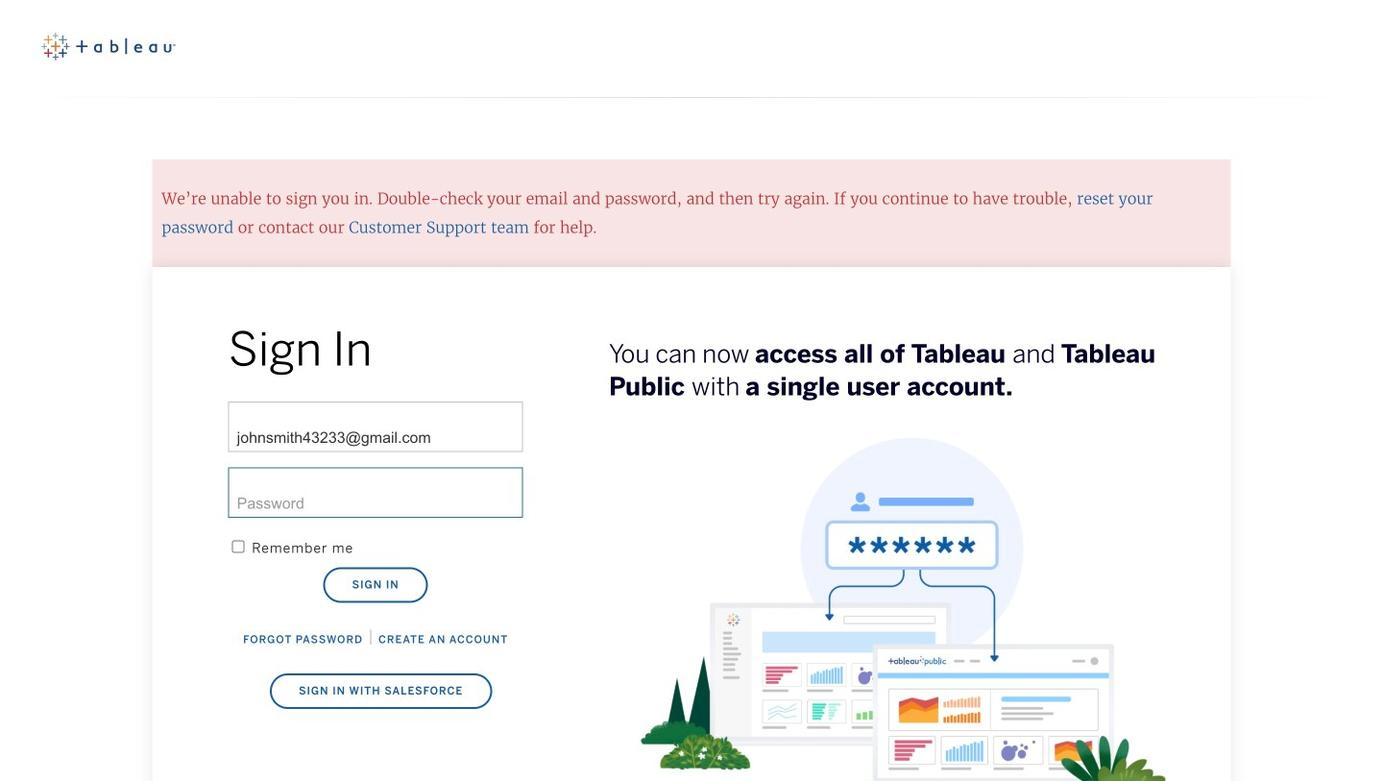 Task type: locate. For each thing, give the bounding box(es) containing it.
tableau software image
[[42, 33, 176, 61]]

None checkbox
[[232, 541, 245, 553]]

Password password field
[[228, 468, 523, 518]]



Task type: vqa. For each thing, say whether or not it's contained in the screenshot.
Email email field
yes



Task type: describe. For each thing, give the bounding box(es) containing it.
Email email field
[[228, 402, 523, 452]]



